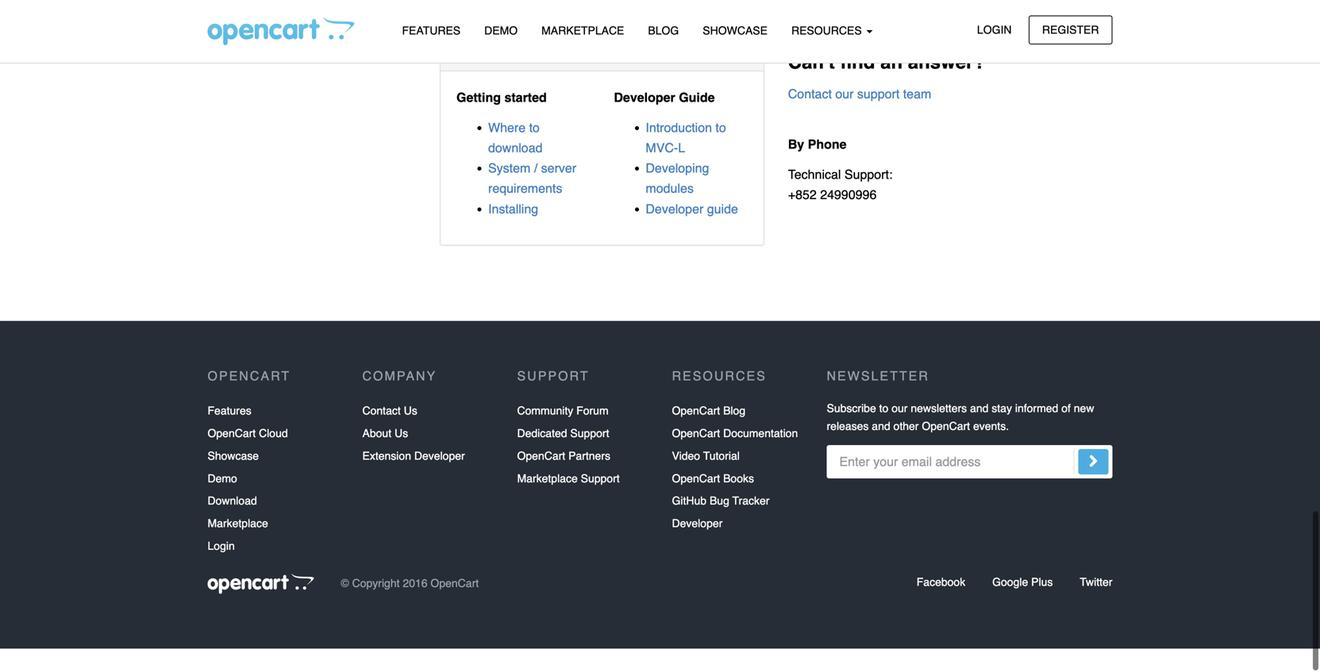 Task type: vqa. For each thing, say whether or not it's contained in the screenshot.
middle "be"
no



Task type: describe. For each thing, give the bounding box(es) containing it.
books
[[723, 496, 754, 508]]

answer?
[[908, 75, 985, 97]]

contact
[[362, 428, 401, 441]]

opencart partners link
[[517, 468, 611, 491]]

0 horizontal spatial demo
[[208, 496, 237, 508]]

dedicated support link
[[517, 446, 609, 468]]

company
[[362, 392, 437, 407]]

register link
[[1029, 15, 1113, 44]]

an
[[881, 75, 903, 97]]

modules
[[646, 205, 694, 219]]

opencart partners
[[517, 473, 611, 486]]

1 vertical spatial blog
[[723, 428, 746, 441]]

github bug tracker
[[672, 518, 770, 531]]

technical support:
[[788, 191, 893, 205]]

system / server requirements link
[[488, 184, 576, 219]]

to inside subscribe to our newsletters and stay informed of new releases and other opencart events.
[[879, 426, 889, 438]]

video
[[672, 473, 700, 486]]

opencart for opencart documentation
[[672, 451, 720, 463]]

us for about us
[[395, 451, 408, 463]]

download
[[208, 518, 257, 531]]

dedicated
[[517, 451, 567, 463]]

blog link
[[636, 17, 691, 45]]

forum
[[577, 428, 609, 441]]

Enter your email address text field
[[827, 469, 1113, 502]]

by phone
[[788, 160, 847, 175]]

download
[[488, 164, 543, 179]]

features link for opencart cloud
[[208, 423, 251, 446]]

developer guide
[[614, 113, 715, 128]]

help
[[510, 66, 541, 83]]

video tutorial link
[[672, 468, 740, 491]]

&
[[545, 66, 555, 83]]

subscribe
[[827, 426, 876, 438]]

features link for demo
[[390, 17, 472, 45]]

opencart documentation link
[[672, 446, 798, 468]]

1 vertical spatial marketplace link
[[208, 536, 268, 559]]

where
[[488, 144, 526, 158]]

1 vertical spatial and
[[872, 443, 890, 456]]

mvc-
[[646, 164, 678, 179]]

0 vertical spatial and
[[970, 426, 989, 438]]

login
[[977, 23, 1012, 36]]

bug
[[710, 518, 729, 531]]

1 vertical spatial support
[[570, 451, 609, 463]]

resources inside "link"
[[792, 24, 865, 37]]

started
[[504, 113, 547, 128]]

tracker
[[732, 518, 770, 531]]

about us link
[[362, 446, 408, 468]]

download link
[[208, 513, 257, 536]]

releases
[[827, 443, 869, 456]]

opencart for opencart books
[[672, 496, 720, 508]]

opencart inside subscribe to our newsletters and stay informed of new releases and other opencart events.
[[922, 443, 970, 456]]

system
[[488, 184, 531, 199]]

about us
[[362, 451, 408, 463]]

developing modules link
[[646, 184, 709, 219]]

0 vertical spatial demo link
[[472, 17, 530, 45]]

tutorial
[[703, 473, 740, 486]]

opencart blog link
[[672, 423, 746, 446]]

opencart for opencart cloud
[[208, 451, 256, 463]]

/
[[534, 184, 538, 199]]

developing
[[646, 184, 709, 199]]

github
[[672, 518, 707, 531]]

introduction
[[646, 144, 712, 158]]

introduction to mvc-l link
[[646, 144, 726, 179]]

showcase for bottom showcase link
[[208, 473, 259, 486]]

l
[[678, 164, 685, 179]]



Task type: locate. For each thing, give the bounding box(es) containing it.
1 horizontal spatial features
[[402, 24, 461, 37]]

0 horizontal spatial marketplace link
[[208, 536, 268, 559]]

1 horizontal spatial marketplace
[[542, 24, 624, 37]]

features link up opencart cloud
[[208, 423, 251, 446]]

showcase for showcase link to the top
[[703, 24, 768, 37]]

0 vertical spatial us
[[404, 428, 417, 441]]

opencart down dedicated
[[517, 473, 565, 486]]

to right introduction at the top of the page
[[716, 144, 726, 158]]

opencart books
[[672, 496, 754, 508]]

marketplace inside marketplace link
[[542, 24, 624, 37]]

marketplace down download link
[[208, 541, 268, 553]]

popular
[[453, 66, 506, 83]]

features link up popular
[[390, 17, 472, 45]]

support up community
[[517, 392, 590, 407]]

marketplace link
[[530, 17, 636, 45], [208, 536, 268, 559]]

server
[[541, 184, 576, 199]]

0 vertical spatial features link
[[390, 17, 472, 45]]

and up events.
[[970, 426, 989, 438]]

introduction to mvc-l developing modules
[[646, 144, 726, 219]]

subscribe to our newsletters and stay informed of new releases and other opencart events.
[[827, 426, 1094, 456]]

documentation
[[723, 451, 798, 463]]

of
[[1062, 426, 1071, 438]]

register
[[1042, 23, 1099, 36]]

support up partners
[[570, 451, 609, 463]]

demo link up popular
[[472, 17, 530, 45]]

to inside where to download system / server requirements
[[529, 144, 540, 158]]

opencart down newsletters
[[922, 443, 970, 456]]

1 vertical spatial demo
[[208, 496, 237, 508]]

to for introduction to mvc-l
[[716, 144, 726, 158]]

us
[[404, 428, 417, 441], [395, 451, 408, 463]]

guide
[[679, 113, 715, 128]]

marketplace for the right marketplace link
[[542, 24, 624, 37]]

our
[[892, 426, 908, 438]]

opencart documentation
[[672, 451, 798, 463]]

video tutorial
[[672, 473, 740, 486]]

1 horizontal spatial and
[[970, 426, 989, 438]]

2 horizontal spatial to
[[879, 426, 889, 438]]

1 horizontal spatial marketplace link
[[530, 17, 636, 45]]

find
[[840, 75, 875, 97]]

features for opencart cloud
[[208, 428, 251, 441]]

0 vertical spatial support
[[517, 392, 590, 407]]

features up popular
[[402, 24, 461, 37]]

where to download system / server requirements
[[488, 144, 576, 219]]

and left other
[[872, 443, 890, 456]]

phone
[[808, 160, 847, 175]]

features link
[[390, 17, 472, 45], [208, 423, 251, 446]]

0 vertical spatial marketplace
[[542, 24, 624, 37]]

opencart for opencart
[[208, 392, 291, 407]]

demo up download
[[208, 496, 237, 508]]

to left our
[[879, 426, 889, 438]]

requirements
[[488, 205, 562, 219]]

other
[[894, 443, 919, 456]]

1 vertical spatial demo link
[[208, 491, 237, 513]]

1 horizontal spatial blog
[[723, 428, 746, 441]]

0 horizontal spatial demo link
[[208, 491, 237, 513]]

0 horizontal spatial blog
[[648, 24, 679, 37]]

1 horizontal spatial demo
[[484, 24, 518, 37]]

1 horizontal spatial showcase link
[[691, 17, 780, 45]]

us right "contact"
[[404, 428, 417, 441]]

1 horizontal spatial demo link
[[472, 17, 530, 45]]

0 vertical spatial features
[[402, 24, 461, 37]]

can't find an answer?
[[788, 75, 985, 97]]

opencart cloud link
[[208, 446, 288, 468]]

github bug tracker link
[[672, 513, 770, 536]]

community forum
[[517, 428, 609, 441]]

community forum link
[[517, 423, 609, 446]]

0 vertical spatial demo
[[484, 24, 518, 37]]

marketplace link up faqs
[[530, 17, 636, 45]]

to
[[529, 144, 540, 158], [716, 144, 726, 158], [879, 426, 889, 438]]

0 horizontal spatial to
[[529, 144, 540, 158]]

marketplace up faqs
[[542, 24, 624, 37]]

showcase right blog link
[[703, 24, 768, 37]]

informed
[[1015, 426, 1059, 438]]

resources up opencart blog
[[672, 392, 767, 407]]

to right the where
[[529, 144, 540, 158]]

0 vertical spatial marketplace link
[[530, 17, 636, 45]]

can't
[[788, 75, 835, 97]]

opencart cloud
[[208, 451, 288, 463]]

features for demo
[[402, 24, 461, 37]]

technical
[[788, 191, 841, 205]]

cloud
[[259, 451, 288, 463]]

0 horizontal spatial marketplace
[[208, 541, 268, 553]]

1 vertical spatial us
[[395, 451, 408, 463]]

1 horizontal spatial showcase
[[703, 24, 768, 37]]

opencart blog
[[672, 428, 746, 441]]

opencart up opencart documentation
[[672, 428, 720, 441]]

opencart for opencart blog
[[672, 428, 720, 441]]

features up opencart cloud
[[208, 428, 251, 441]]

partners
[[568, 473, 611, 486]]

resources link
[[780, 17, 885, 45]]

marketplace
[[542, 24, 624, 37], [208, 541, 268, 553]]

newsletters
[[911, 426, 967, 438]]

us for contact us
[[404, 428, 417, 441]]

about
[[362, 451, 391, 463]]

0 vertical spatial showcase link
[[691, 17, 780, 45]]

0 vertical spatial resources
[[792, 24, 865, 37]]

1 vertical spatial features
[[208, 428, 251, 441]]

getting
[[456, 113, 501, 128]]

us right about
[[395, 451, 408, 463]]

stay
[[992, 426, 1012, 438]]

1 vertical spatial marketplace
[[208, 541, 268, 553]]

community
[[517, 428, 573, 441]]

newsletter
[[827, 392, 930, 407]]

opencart up github
[[672, 496, 720, 508]]

demo link
[[472, 17, 530, 45], [208, 491, 237, 513]]

popular help & faqs
[[453, 66, 596, 83]]

0 horizontal spatial showcase link
[[208, 468, 259, 491]]

opencart up video tutorial
[[672, 451, 720, 463]]

dedicated support
[[517, 451, 609, 463]]

1 vertical spatial resources
[[672, 392, 767, 407]]

marketplace for the bottom marketplace link
[[208, 541, 268, 553]]

developer
[[614, 113, 675, 128]]

marketplace link down download
[[208, 536, 268, 559]]

1 vertical spatial showcase
[[208, 473, 259, 486]]

faqs
[[559, 66, 596, 83]]

1 vertical spatial features link
[[208, 423, 251, 446]]

blog
[[648, 24, 679, 37], [723, 428, 746, 441]]

angle right image
[[1089, 475, 1098, 494]]

opencart for opencart partners
[[517, 473, 565, 486]]

1 horizontal spatial to
[[716, 144, 726, 158]]

to inside introduction to mvc-l developing modules
[[716, 144, 726, 158]]

0 horizontal spatial features link
[[208, 423, 251, 446]]

1 vertical spatial showcase link
[[208, 468, 259, 491]]

demo up popular
[[484, 24, 518, 37]]

demo
[[484, 24, 518, 37], [208, 496, 237, 508]]

opencart - open source shopping cart solution image
[[208, 17, 354, 45]]

contact us
[[362, 428, 417, 441]]

opencart books link
[[672, 491, 754, 513]]

and
[[970, 426, 989, 438], [872, 443, 890, 456]]

support
[[517, 392, 590, 407], [570, 451, 609, 463]]

contact us link
[[362, 423, 417, 446]]

showcase down the opencart cloud link
[[208, 473, 259, 486]]

by
[[788, 160, 804, 175]]

getting started
[[456, 113, 547, 128]]

opencart left cloud
[[208, 451, 256, 463]]

1 horizontal spatial resources
[[792, 24, 865, 37]]

new
[[1074, 426, 1094, 438]]

0 vertical spatial showcase
[[703, 24, 768, 37]]

resources up can't at the right of the page
[[792, 24, 865, 37]]

support:
[[845, 191, 893, 205]]

where to download link
[[488, 144, 543, 179]]

to for where to download
[[529, 144, 540, 158]]

opencart
[[208, 392, 291, 407], [672, 428, 720, 441], [922, 443, 970, 456], [208, 451, 256, 463], [672, 451, 720, 463], [517, 473, 565, 486], [672, 496, 720, 508]]

0 horizontal spatial features
[[208, 428, 251, 441]]

0 horizontal spatial showcase
[[208, 473, 259, 486]]

0 horizontal spatial and
[[872, 443, 890, 456]]

features
[[402, 24, 461, 37], [208, 428, 251, 441]]

opencart up opencart cloud
[[208, 392, 291, 407]]

0 horizontal spatial resources
[[672, 392, 767, 407]]

login link
[[964, 15, 1025, 44]]

0 vertical spatial blog
[[648, 24, 679, 37]]

resources
[[792, 24, 865, 37], [672, 392, 767, 407]]

events.
[[973, 443, 1009, 456]]

1 horizontal spatial features link
[[390, 17, 472, 45]]

demo link up download
[[208, 491, 237, 513]]



